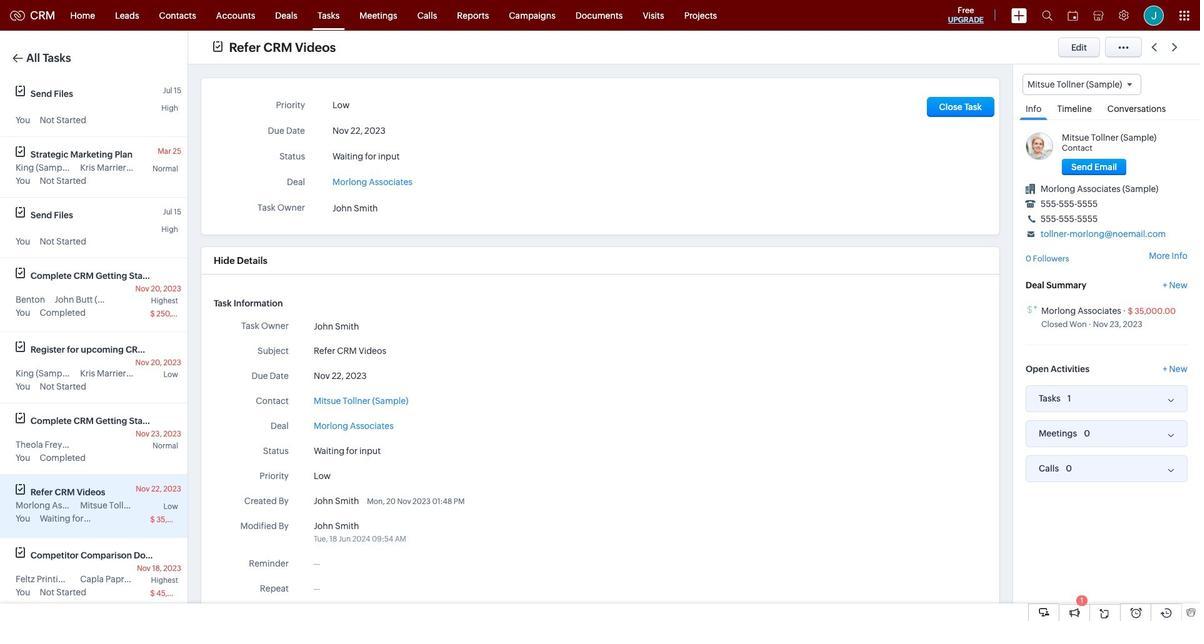 Task type: vqa. For each thing, say whether or not it's contained in the screenshot.
button
yes



Task type: locate. For each thing, give the bounding box(es) containing it.
logo image
[[10, 10, 25, 20]]

None field
[[1023, 74, 1142, 95]]

search element
[[1035, 0, 1061, 31]]

None button
[[1063, 159, 1127, 175]]

create menu element
[[1004, 0, 1035, 30]]

profile element
[[1137, 0, 1172, 30]]

next record image
[[1173, 43, 1181, 51]]

profile image
[[1145, 5, 1165, 25]]



Task type: describe. For each thing, give the bounding box(es) containing it.
calendar image
[[1068, 10, 1079, 20]]

previous record image
[[1152, 43, 1158, 51]]

search image
[[1043, 10, 1053, 21]]

create menu image
[[1012, 8, 1028, 23]]



